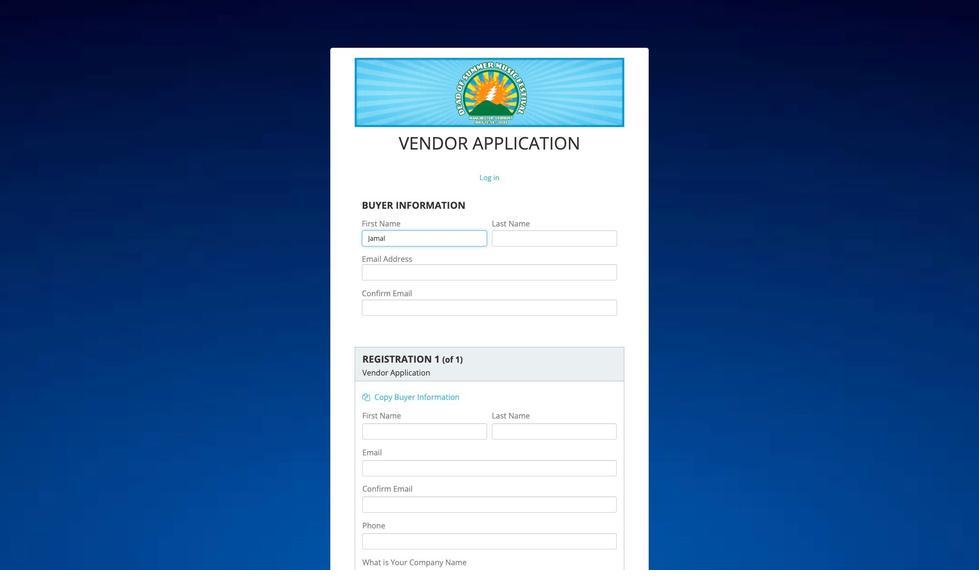 Task type: vqa. For each thing, say whether or not it's contained in the screenshot.
text field
yes



Task type: describe. For each thing, give the bounding box(es) containing it.
files o image
[[363, 394, 370, 402]]



Task type: locate. For each thing, give the bounding box(es) containing it.
None text field
[[492, 424, 617, 440]]

None email field
[[362, 264, 618, 281], [362, 300, 618, 316], [363, 461, 617, 477], [363, 497, 617, 513], [362, 264, 618, 281], [362, 300, 618, 316], [363, 461, 617, 477], [363, 497, 617, 513]]

None text field
[[362, 231, 487, 247], [492, 231, 618, 247], [363, 424, 487, 440], [363, 534, 617, 550], [362, 231, 487, 247], [492, 231, 618, 247], [363, 424, 487, 440], [363, 534, 617, 550]]



